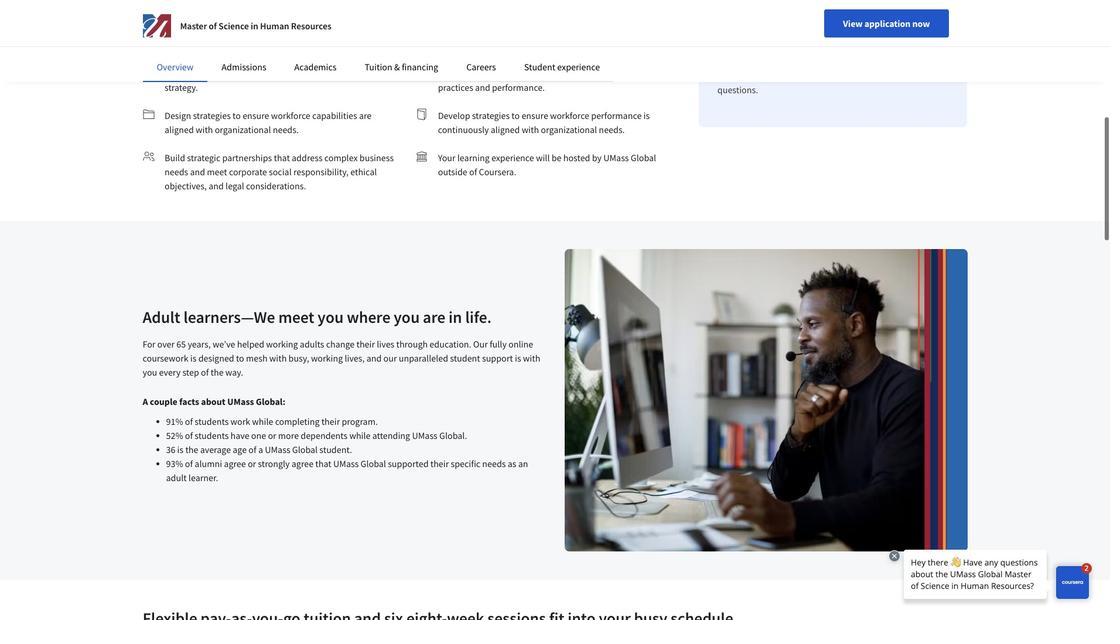 Task type: describe. For each thing, give the bounding box(es) containing it.
1 vertical spatial their
[[322, 416, 340, 427]]

will
[[536, 152, 550, 164]]

91% of students work while completing their program. 52% of students have one or more dependents while attending umass global. 36 is the average age of a umass global student. 93% of alumni agree or strongly agree that umass global supported their specific needs as an adult learner.
[[166, 416, 528, 484]]

2: for spring
[[755, 9, 762, 20]]

of inside your learning experience will be hosted by umass global outside of coursera.
[[470, 166, 477, 178]]

0 horizontal spatial a
[[157, 22, 163, 37]]

adults
[[300, 338, 324, 350]]

to inside the develop strategies to ensure workforce performance is continuously aligned with organizational needs.
[[512, 110, 520, 121]]

alumni
[[195, 458, 222, 470]]

1 horizontal spatial in
[[449, 307, 462, 328]]

program.
[[342, 416, 378, 427]]

of right 52%
[[185, 430, 193, 441]]

one
[[251, 430, 266, 441]]

build
[[165, 152, 185, 164]]

lives,
[[345, 352, 365, 364]]

needs. inside design strategies to ensure workforce capabilities are aligned with organizational needs.
[[273, 124, 299, 135]]

impact
[[481, 53, 508, 65]]

every
[[159, 366, 181, 378]]

objectives,
[[165, 180, 207, 192]]

tuition
[[365, 61, 393, 73]]

strategy.
[[165, 81, 198, 93]]

completing
[[275, 416, 320, 427]]

2024 for summer 2: june 24, 2024
[[805, 45, 824, 56]]

by
[[592, 152, 602, 164]]

the inside assess the impact of globalization, multiculturalism, and multi-generational workforces on organizational policy, practices and performance.
[[466, 53, 479, 65]]

to inside design strategies to ensure workforce capabilities are aligned with organizational needs.
[[233, 110, 241, 121]]

are for capabilities
[[359, 110, 372, 121]]

careers
[[467, 61, 496, 73]]

capabilities
[[312, 110, 357, 121]]

view application now
[[844, 18, 931, 29]]

fully
[[490, 338, 507, 350]]

coursera.
[[479, 166, 517, 178]]

aligned inside the develop strategies to ensure workforce performance is continuously aligned with organizational needs.
[[491, 124, 520, 135]]

of right age
[[249, 444, 257, 455]]

dependents
[[301, 430, 348, 441]]

ensure for with
[[522, 110, 549, 121]]

considerations.
[[246, 180, 306, 192]]

you up through
[[394, 307, 420, 328]]

and up aligns
[[243, 53, 258, 65]]

multiculturalism,
[[574, 53, 642, 65]]

1 students from the top
[[195, 416, 229, 427]]

the inside for over 65 years, we've helped working adults change their lives through education. our fully online coursework is designed to mesh with busy, working lives, and our unparalleled student support is with you every step of the way.
[[211, 366, 224, 378]]

student,
[[165, 22, 207, 37]]

be
[[552, 152, 562, 164]]

strategies for aligned
[[472, 110, 510, 121]]

complex
[[325, 152, 358, 164]]

spring 2: march 4, 2024 list item
[[729, 8, 949, 21]]

resources
[[194, 67, 232, 79]]

unparalleled
[[399, 352, 449, 364]]

summer for summer 1: april 29, 2024
[[729, 27, 761, 38]]

student experience link
[[525, 61, 600, 73]]

financing
[[402, 61, 439, 73]]

2 horizontal spatial their
[[431, 458, 449, 470]]

that inside 91% of students work while completing their program. 52% of students have one or more dependents while attending umass global. 36 is the average age of a umass global student. 93% of alumni agree or strongly agree that umass global supported their specific needs as an adult learner.
[[316, 458, 332, 470]]

mesh
[[246, 352, 268, 364]]

adult
[[166, 472, 187, 484]]

tuition & financing
[[365, 61, 439, 73]]

workforces
[[513, 67, 557, 79]]

assess
[[438, 53, 464, 65]]

experience inside your learning experience will be hosted by umass global outside of coursera.
[[492, 152, 534, 164]]

0 vertical spatial experience
[[558, 61, 600, 73]]

overview link
[[157, 61, 194, 73]]

couple
[[150, 396, 178, 407]]

about
[[201, 396, 226, 407]]

and down generational
[[475, 81, 491, 93]]

91%
[[166, 416, 183, 427]]

as
[[143, 22, 154, 37]]

student experience
[[525, 61, 600, 73]]

aligns
[[252, 67, 275, 79]]

coursework
[[143, 352, 189, 364]]

and down 'strategic'
[[190, 166, 205, 178]]

ensure for organizational
[[243, 110, 269, 121]]

an inside 91% of students work while completing their program. 52% of students have one or more dependents while attending umass global. 36 is the average age of a umass global student. 93% of alumni agree or strongly agree that umass global supported their specific needs as an adult learner.
[[519, 458, 528, 470]]

integrated
[[201, 53, 241, 65]]

organizational inside assess the impact of globalization, multiculturalism, and multi-generational workforces on organizational policy, practices and performance.
[[571, 67, 627, 79]]

step
[[183, 366, 199, 378]]

where
[[347, 307, 391, 328]]

develop strategies to ensure workforce performance is continuously aligned with organizational needs.
[[438, 110, 650, 135]]

social
[[269, 166, 292, 178]]

with inside contact enroll@umassglobal.edu with any questions.
[[898, 70, 915, 81]]

application
[[865, 18, 911, 29]]

you up change
[[318, 307, 344, 328]]

specific
[[451, 458, 481, 470]]

to inside for over 65 years, we've helped working adults change their lives through education. our fully online coursework is designed to mesh with busy, working lives, and our unparalleled student support is with you every step of the way.
[[236, 352, 244, 364]]

you left 'will:'
[[209, 22, 227, 37]]

adult
[[143, 307, 180, 328]]

2 students from the top
[[195, 430, 229, 441]]

umass left global.
[[412, 430, 438, 441]]

education.
[[430, 338, 472, 350]]

65
[[177, 338, 186, 350]]

0 vertical spatial working
[[266, 338, 298, 350]]

of right 93%
[[185, 458, 193, 470]]

student.
[[320, 444, 352, 455]]

list containing spring 2: march 4, 2024
[[723, 0, 949, 57]]

workforce for organizational
[[550, 110, 590, 121]]

summer 2: june 24, 2024 list item
[[729, 45, 949, 57]]

march
[[764, 9, 788, 20]]

apply
[[165, 53, 187, 65]]

aligned inside design strategies to ensure workforce capabilities are aligned with organizational needs.
[[165, 124, 194, 135]]

learning
[[458, 152, 490, 164]]

29,
[[792, 27, 804, 38]]

is inside the develop strategies to ensure workforce performance is continuously aligned with organizational needs.
[[644, 110, 650, 121]]

a inside 91% of students work while completing their program. 52% of students have one or more dependents while attending umass global. 36 is the average age of a umass global student. 93% of alumni agree or strongly agree that umass global supported their specific needs as an adult learner.
[[258, 444, 263, 455]]

develop
[[438, 110, 470, 121]]

meet inside build strategic partnerships that address complex business needs and meet corporate social responsibility, ethical objectives, and legal considerations.
[[207, 166, 227, 178]]

our
[[474, 338, 488, 350]]

years,
[[188, 338, 211, 350]]

your
[[438, 152, 456, 164]]

questions.
[[718, 84, 759, 96]]

resources
[[291, 20, 332, 32]]

admissions link
[[222, 61, 266, 73]]

the inside 91% of students work while completing their program. 52% of students have one or more dependents while attending umass global. 36 is the average age of a umass global student. 93% of alumni agree or strongly agree that umass global supported their specific needs as an adult learner.
[[185, 444, 198, 455]]

workforce for needs.
[[271, 110, 311, 121]]

business inside build strategic partnerships that address complex business needs and meet corporate social responsibility, ethical objectives, and legal considerations.
[[360, 152, 394, 164]]

design strategies to ensure workforce capabilities are aligned with organizational needs.
[[165, 110, 372, 135]]

support
[[482, 352, 513, 364]]

busy,
[[289, 352, 309, 364]]

globalization,
[[519, 53, 573, 65]]

for over 65 years, we've helped working adults change their lives through education. our fully online coursework is designed to mesh with busy, working lives, and our unparalleled student support is with you every step of the way.
[[143, 338, 541, 378]]

science
[[219, 20, 249, 32]]

strategic
[[187, 152, 221, 164]]

to inside apply an integrated and systems-oriented approach to human resources that aligns and supports business strategy.
[[369, 53, 377, 65]]



Task type: vqa. For each thing, say whether or not it's contained in the screenshot.
have
yes



Task type: locate. For each thing, give the bounding box(es) containing it.
ensure inside the develop strategies to ensure workforce performance is continuously aligned with organizational needs.
[[522, 110, 549, 121]]

practices
[[438, 81, 474, 93]]

that
[[234, 67, 250, 79], [274, 152, 290, 164], [316, 458, 332, 470]]

0 horizontal spatial needs
[[165, 166, 188, 178]]

a down the one
[[258, 444, 263, 455]]

global down attending
[[361, 458, 386, 470]]

of inside assess the impact of globalization, multiculturalism, and multi-generational workforces on organizational policy, practices and performance.
[[510, 53, 518, 65]]

of right master
[[209, 20, 217, 32]]

global:
[[256, 396, 286, 407]]

or right the one
[[268, 430, 276, 441]]

2 summer from the top
[[729, 45, 761, 56]]

with inside design strategies to ensure workforce capabilities are aligned with organizational needs.
[[196, 124, 213, 135]]

organizational down 'multiculturalism,'
[[571, 67, 627, 79]]

2:
[[755, 9, 762, 20], [763, 45, 770, 56]]

1 horizontal spatial a
[[258, 444, 263, 455]]

is down the online
[[515, 352, 521, 364]]

helped
[[237, 338, 264, 350]]

2024 for summer 1: april 29, 2024
[[806, 27, 825, 38]]

summer 2: june 24, 2024
[[729, 45, 824, 56]]

will:
[[230, 22, 251, 37]]

assess the impact of globalization, multiculturalism, and multi-generational workforces on organizational policy, practices and performance.
[[438, 53, 659, 93]]

1 vertical spatial an
[[519, 458, 528, 470]]

0 horizontal spatial global
[[292, 444, 318, 455]]

build strategic partnerships that address complex business needs and meet corporate social responsibility, ethical objectives, and legal considerations.
[[165, 152, 394, 192]]

are inside design strategies to ensure workforce capabilities are aligned with organizational needs.
[[359, 110, 372, 121]]

2024 right 4,
[[799, 9, 818, 20]]

umass up the work
[[228, 396, 254, 407]]

1 summer from the top
[[729, 27, 761, 38]]

organizational inside the develop strategies to ensure workforce performance is continuously aligned with organizational needs.
[[541, 124, 597, 135]]

or
[[268, 430, 276, 441], [248, 458, 256, 470]]

students down about at left
[[195, 416, 229, 427]]

0 horizontal spatial working
[[266, 338, 298, 350]]

organizational inside design strategies to ensure workforce capabilities are aligned with organizational needs.
[[215, 124, 271, 135]]

that inside apply an integrated and systems-oriented approach to human resources that aligns and supports business strategy.
[[234, 67, 250, 79]]

1 vertical spatial while
[[350, 430, 371, 441]]

summer down spring
[[729, 27, 761, 38]]

life.
[[466, 307, 492, 328]]

with down the online
[[523, 352, 541, 364]]

of inside for over 65 years, we've helped working adults change their lives through education. our fully online coursework is designed to mesh with busy, working lives, and our unparalleled student support is with you every step of the way.
[[201, 366, 209, 378]]

and down systems-
[[277, 67, 292, 79]]

and
[[243, 53, 258, 65], [644, 53, 659, 65], [277, 67, 292, 79], [475, 81, 491, 93], [190, 166, 205, 178], [209, 180, 224, 192], [367, 352, 382, 364]]

and left our
[[367, 352, 382, 364]]

you inside for over 65 years, we've helped working adults change their lives through education. our fully online coursework is designed to mesh with busy, working lives, and our unparalleled student support is with you every step of the way.
[[143, 366, 157, 378]]

strategies inside design strategies to ensure workforce capabilities are aligned with organizational needs.
[[193, 110, 231, 121]]

human
[[165, 67, 193, 79]]

1 needs. from the left
[[273, 124, 299, 135]]

0 horizontal spatial that
[[234, 67, 250, 79]]

strategies for with
[[193, 110, 231, 121]]

summer 1: april 29, 2024 list item
[[729, 26, 949, 39]]

business inside apply an integrated and systems-oriented approach to human resources that aligns and supports business strategy.
[[331, 67, 365, 79]]

4,
[[791, 9, 797, 20]]

36
[[166, 444, 176, 455]]

workforce inside the develop strategies to ensure workforce performance is continuously aligned with organizational needs.
[[550, 110, 590, 121]]

list
[[723, 0, 949, 57]]

ensure down aligns
[[243, 110, 269, 121]]

meet down 'strategic'
[[207, 166, 227, 178]]

0 horizontal spatial agree
[[224, 458, 246, 470]]

with inside the develop strategies to ensure workforce performance is continuously aligned with organizational needs.
[[522, 124, 539, 135]]

0 vertical spatial needs
[[165, 166, 188, 178]]

0 vertical spatial the
[[466, 53, 479, 65]]

2 vertical spatial that
[[316, 458, 332, 470]]

performance
[[592, 110, 642, 121]]

an right as
[[519, 458, 528, 470]]

working down change
[[311, 352, 343, 364]]

summer for summer 2: june 24, 2024
[[729, 45, 761, 56]]

age
[[233, 444, 247, 455]]

their up dependents
[[322, 416, 340, 427]]

1 horizontal spatial agree
[[292, 458, 314, 470]]

strategies inside the develop strategies to ensure workforce performance is continuously aligned with organizational needs.
[[472, 110, 510, 121]]

needs. inside the develop strategies to ensure workforce performance is continuously aligned with organizational needs.
[[599, 124, 625, 135]]

1 horizontal spatial or
[[268, 430, 276, 441]]

needs inside 91% of students work while completing their program. 52% of students have one or more dependents while attending umass global. 36 is the average age of a umass global student. 93% of alumni agree or strongly agree that umass global supported their specific needs as an adult learner.
[[483, 458, 506, 470]]

a right as on the left of page
[[157, 22, 163, 37]]

umass down student.
[[334, 458, 359, 470]]

as
[[508, 458, 517, 470]]

0 horizontal spatial strategies
[[193, 110, 231, 121]]

0 horizontal spatial aligned
[[165, 124, 194, 135]]

meet up adults
[[279, 307, 315, 328]]

2: left june at the top of page
[[763, 45, 770, 56]]

0 vertical spatial are
[[359, 110, 372, 121]]

of right "impact"
[[510, 53, 518, 65]]

0 horizontal spatial needs.
[[273, 124, 299, 135]]

strategies
[[193, 110, 231, 121], [472, 110, 510, 121]]

0 horizontal spatial in
[[251, 20, 258, 32]]

work
[[231, 416, 250, 427]]

2 agree from the left
[[292, 458, 314, 470]]

academics
[[295, 61, 337, 73]]

while
[[252, 416, 273, 427], [350, 430, 371, 441]]

ensure down performance.
[[522, 110, 549, 121]]

0 horizontal spatial 2:
[[755, 9, 762, 20]]

1 vertical spatial business
[[360, 152, 394, 164]]

with left the 'busy,'
[[270, 352, 287, 364]]

1 vertical spatial 2024
[[806, 27, 825, 38]]

0 horizontal spatial ensure
[[243, 110, 269, 121]]

umass inside your learning experience will be hosted by umass global outside of coursera.
[[604, 152, 629, 164]]

meet
[[207, 166, 227, 178], [279, 307, 315, 328]]

learner.
[[189, 472, 218, 484]]

2 strategies from the left
[[472, 110, 510, 121]]

1 horizontal spatial aligned
[[491, 124, 520, 135]]

that left aligns
[[234, 67, 250, 79]]

of right 91%
[[185, 416, 193, 427]]

to down performance.
[[512, 110, 520, 121]]

2024 inside 'list item'
[[799, 9, 818, 20]]

aligned
[[165, 124, 194, 135], [491, 124, 520, 135]]

that inside build strategic partnerships that address complex business needs and meet corporate social responsibility, ethical objectives, and legal considerations.
[[274, 152, 290, 164]]

1 vertical spatial needs
[[483, 458, 506, 470]]

you
[[209, 22, 227, 37], [318, 307, 344, 328], [394, 307, 420, 328], [143, 366, 157, 378]]

and left legal
[[209, 180, 224, 192]]

the right 36
[[185, 444, 198, 455]]

organizational up partnerships
[[215, 124, 271, 135]]

1 horizontal spatial workforce
[[550, 110, 590, 121]]

0 vertical spatial their
[[357, 338, 375, 350]]

ensure inside design strategies to ensure workforce capabilities are aligned with organizational needs.
[[243, 110, 269, 121]]

to
[[369, 53, 377, 65], [233, 110, 241, 121], [512, 110, 520, 121], [236, 352, 244, 364]]

working up the 'busy,'
[[266, 338, 298, 350]]

that down student.
[[316, 458, 332, 470]]

their up lives,
[[357, 338, 375, 350]]

2 workforce from the left
[[550, 110, 590, 121]]

1 vertical spatial are
[[423, 307, 446, 328]]

umass right the by
[[604, 152, 629, 164]]

contact enroll@umassglobal.edu with any questions.
[[718, 70, 931, 96]]

2: for summer
[[763, 45, 770, 56]]

2 needs. from the left
[[599, 124, 625, 135]]

overview
[[157, 61, 194, 73]]

0 vertical spatial 2024
[[799, 9, 818, 20]]

2: left march
[[755, 9, 762, 20]]

of right step
[[201, 366, 209, 378]]

generational
[[462, 67, 511, 79]]

1 horizontal spatial ensure
[[522, 110, 549, 121]]

attending
[[373, 430, 410, 441]]

to up way.
[[236, 352, 244, 364]]

strategies up continuously
[[472, 110, 510, 121]]

0 horizontal spatial while
[[252, 416, 273, 427]]

in left life. on the left of page
[[449, 307, 462, 328]]

1 aligned from the left
[[165, 124, 194, 135]]

is inside 91% of students work while completing their program. 52% of students have one or more dependents while attending umass global. 36 is the average age of a umass global student. 93% of alumni agree or strongly agree that umass global supported their specific needs as an adult learner.
[[177, 444, 184, 455]]

is up step
[[190, 352, 197, 364]]

1 horizontal spatial meet
[[279, 307, 315, 328]]

any
[[917, 70, 931, 81]]

1 vertical spatial or
[[248, 458, 256, 470]]

1 horizontal spatial are
[[423, 307, 446, 328]]

adult learners—we meet you where you are in life.
[[143, 307, 492, 328]]

with up 'strategic'
[[196, 124, 213, 135]]

1 strategies from the left
[[193, 110, 231, 121]]

careers link
[[467, 61, 496, 73]]

1 workforce from the left
[[271, 110, 311, 121]]

admissions
[[222, 61, 266, 73]]

2 horizontal spatial global
[[631, 152, 657, 164]]

0 horizontal spatial experience
[[492, 152, 534, 164]]

learners—we
[[184, 307, 275, 328]]

1 vertical spatial experience
[[492, 152, 534, 164]]

our
[[384, 352, 397, 364]]

1 horizontal spatial their
[[357, 338, 375, 350]]

an right apply
[[189, 53, 199, 65]]

their left specific
[[431, 458, 449, 470]]

2 ensure from the left
[[522, 110, 549, 121]]

while up the one
[[252, 416, 273, 427]]

continuously
[[438, 124, 489, 135]]

on
[[558, 67, 569, 79]]

1 horizontal spatial strategies
[[472, 110, 510, 121]]

0 vertical spatial business
[[331, 67, 365, 79]]

while down program.
[[350, 430, 371, 441]]

1 vertical spatial 2:
[[763, 45, 770, 56]]

2024 right 29,
[[806, 27, 825, 38]]

strategies right the design
[[193, 110, 231, 121]]

master
[[180, 20, 207, 32]]

needs. down performance
[[599, 124, 625, 135]]

2024 right 24,
[[805, 45, 824, 56]]

0 horizontal spatial the
[[185, 444, 198, 455]]

0 vertical spatial an
[[189, 53, 199, 65]]

legal
[[226, 180, 244, 192]]

0 vertical spatial 2:
[[755, 9, 762, 20]]

to up partnerships
[[233, 110, 241, 121]]

2: inside 'list item'
[[755, 9, 762, 20]]

0 vertical spatial a
[[157, 22, 163, 37]]

an inside apply an integrated and systems-oriented approach to human resources that aligns and supports business strategy.
[[189, 53, 199, 65]]

with
[[898, 70, 915, 81], [196, 124, 213, 135], [522, 124, 539, 135], [270, 352, 287, 364], [523, 352, 541, 364]]

1 horizontal spatial 2:
[[763, 45, 770, 56]]

0 vertical spatial while
[[252, 416, 273, 427]]

average
[[200, 444, 231, 455]]

0 horizontal spatial their
[[322, 416, 340, 427]]

you left every
[[143, 366, 157, 378]]

aligned right continuously
[[491, 124, 520, 135]]

1 vertical spatial a
[[258, 444, 263, 455]]

1 horizontal spatial global
[[361, 458, 386, 470]]

view application now button
[[825, 9, 949, 38]]

that up social
[[274, 152, 290, 164]]

2: inside list item
[[763, 45, 770, 56]]

corporate
[[229, 166, 267, 178]]

0 horizontal spatial workforce
[[271, 110, 311, 121]]

have
[[231, 430, 250, 441]]

1 vertical spatial meet
[[279, 307, 315, 328]]

organizational
[[571, 67, 627, 79], [215, 124, 271, 135], [541, 124, 597, 135]]

we've
[[213, 338, 235, 350]]

with up the will
[[522, 124, 539, 135]]

0 horizontal spatial or
[[248, 458, 256, 470]]

1 horizontal spatial an
[[519, 458, 528, 470]]

in
[[251, 20, 258, 32], [449, 307, 462, 328]]

a couple facts about umass global:
[[143, 396, 286, 407]]

are up 'education.'
[[423, 307, 446, 328]]

agree down age
[[224, 458, 246, 470]]

2 horizontal spatial the
[[466, 53, 479, 65]]

over
[[157, 338, 175, 350]]

are for you
[[423, 307, 446, 328]]

questions?
[[718, 70, 764, 81]]

global.
[[440, 430, 467, 441]]

1 horizontal spatial the
[[211, 366, 224, 378]]

lives
[[377, 338, 395, 350]]

a
[[143, 396, 148, 407]]

are
[[359, 110, 372, 121], [423, 307, 446, 328]]

your learning experience will be hosted by umass global outside of coursera.
[[438, 152, 657, 178]]

0 vertical spatial students
[[195, 416, 229, 427]]

umass up strongly
[[265, 444, 291, 455]]

1 vertical spatial summer
[[729, 45, 761, 56]]

of down learning
[[470, 166, 477, 178]]

their inside for over 65 years, we've helped working adults change their lives through education. our fully online coursework is designed to mesh with busy, working lives, and our unparalleled student support is with you every step of the way.
[[357, 338, 375, 350]]

working
[[266, 338, 298, 350], [311, 352, 343, 364]]

needs. up address
[[273, 124, 299, 135]]

1 horizontal spatial needs
[[483, 458, 506, 470]]

to right approach
[[369, 53, 377, 65]]

global down more
[[292, 444, 318, 455]]

1 horizontal spatial experience
[[558, 61, 600, 73]]

responsibility,
[[294, 166, 349, 178]]

in right 'will:'
[[251, 20, 258, 32]]

business up ethical on the top left
[[360, 152, 394, 164]]

&
[[394, 61, 400, 73]]

2 vertical spatial global
[[361, 458, 386, 470]]

policy,
[[629, 67, 654, 79]]

needs left as
[[483, 458, 506, 470]]

students up average
[[195, 430, 229, 441]]

0 vertical spatial or
[[268, 430, 276, 441]]

are right capabilities at the left
[[359, 110, 372, 121]]

1 agree from the left
[[224, 458, 246, 470]]

1 horizontal spatial working
[[311, 352, 343, 364]]

1:
[[763, 27, 770, 38]]

2 vertical spatial their
[[431, 458, 449, 470]]

master of science in human resources
[[180, 20, 332, 32]]

needs.
[[273, 124, 299, 135], [599, 124, 625, 135]]

0 vertical spatial that
[[234, 67, 250, 79]]

global right the by
[[631, 152, 657, 164]]

is right performance
[[644, 110, 650, 121]]

and up policy,
[[644, 53, 659, 65]]

facts
[[179, 396, 199, 407]]

1 vertical spatial that
[[274, 152, 290, 164]]

1 horizontal spatial needs.
[[599, 124, 625, 135]]

0 vertical spatial global
[[631, 152, 657, 164]]

0 horizontal spatial are
[[359, 110, 372, 121]]

or left strongly
[[248, 458, 256, 470]]

as a student, you will:
[[143, 22, 251, 37]]

1 vertical spatial global
[[292, 444, 318, 455]]

needs down 'build'
[[165, 166, 188, 178]]

1 vertical spatial students
[[195, 430, 229, 441]]

organizational up hosted
[[541, 124, 597, 135]]

a
[[157, 22, 163, 37], [258, 444, 263, 455]]

online
[[509, 338, 534, 350]]

needs inside build strategic partnerships that address complex business needs and meet corporate social responsibility, ethical objectives, and legal considerations.
[[165, 166, 188, 178]]

and inside for over 65 years, we've helped working adults change their lives through education. our fully online coursework is designed to mesh with busy, working lives, and our unparalleled student support is with you every step of the way.
[[367, 352, 382, 364]]

0 horizontal spatial meet
[[207, 166, 227, 178]]

1 vertical spatial working
[[311, 352, 343, 364]]

oriented
[[294, 53, 328, 65]]

is right 36
[[177, 444, 184, 455]]

global inside your learning experience will be hosted by umass global outside of coursera.
[[631, 152, 657, 164]]

aligned down the design
[[165, 124, 194, 135]]

summer up the 'questions?'
[[729, 45, 761, 56]]

2 aligned from the left
[[491, 124, 520, 135]]

2 vertical spatial 2024
[[805, 45, 824, 56]]

0 vertical spatial meet
[[207, 166, 227, 178]]

2 horizontal spatial that
[[316, 458, 332, 470]]

agree right strongly
[[292, 458, 314, 470]]

1 horizontal spatial while
[[350, 430, 371, 441]]

workforce inside design strategies to ensure workforce capabilities are aligned with organizational needs.
[[271, 110, 311, 121]]

2 vertical spatial the
[[185, 444, 198, 455]]

workforce down the on
[[550, 110, 590, 121]]

university of massachusetts global logo image
[[143, 12, 171, 40]]

with left any
[[898, 70, 915, 81]]

spring
[[729, 9, 753, 20]]

1 vertical spatial the
[[211, 366, 224, 378]]

0 vertical spatial in
[[251, 20, 258, 32]]

supports
[[294, 67, 329, 79]]

1 horizontal spatial that
[[274, 152, 290, 164]]

0 vertical spatial summer
[[729, 27, 761, 38]]

1 ensure from the left
[[243, 110, 269, 121]]

1 vertical spatial in
[[449, 307, 462, 328]]

the up generational
[[466, 53, 479, 65]]

business down approach
[[331, 67, 365, 79]]

52%
[[166, 430, 183, 441]]

2024 for spring 2: march 4, 2024
[[799, 9, 818, 20]]

0 horizontal spatial an
[[189, 53, 199, 65]]

workforce left capabilities at the left
[[271, 110, 311, 121]]

the down designed
[[211, 366, 224, 378]]

their
[[357, 338, 375, 350], [322, 416, 340, 427], [431, 458, 449, 470]]



